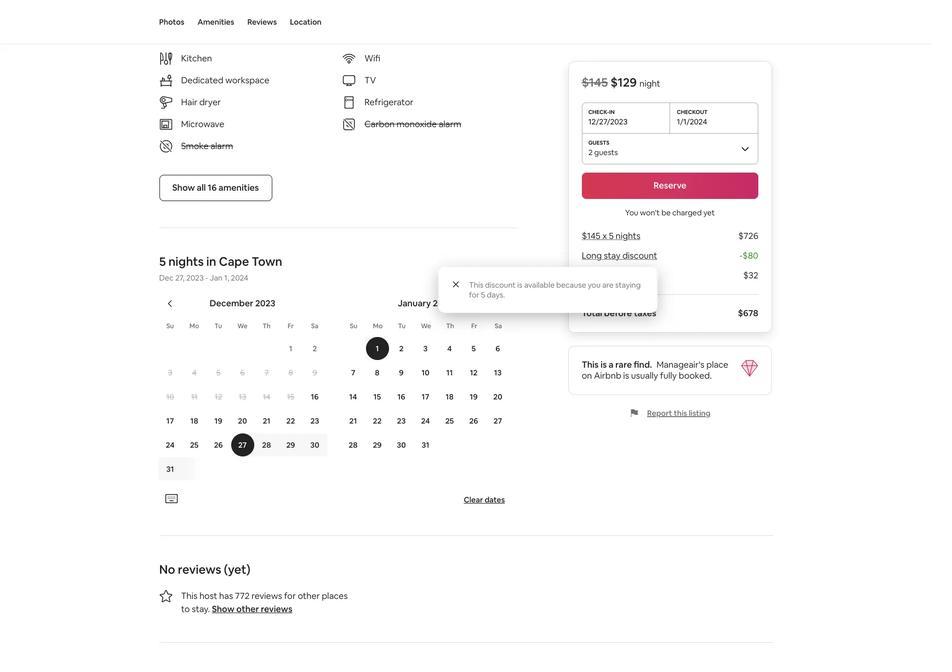 Task type: locate. For each thing, give the bounding box(es) containing it.
10
[[422, 368, 430, 378], [166, 392, 174, 402]]

$80
[[743, 250, 759, 262]]

2 we from the left
[[421, 322, 431, 331]]

2024 right january
[[433, 298, 453, 309]]

0 vertical spatial 6
[[496, 344, 500, 354]]

1 th from the left
[[263, 322, 271, 331]]

2 29 button from the left
[[365, 434, 390, 457]]

long stay discount
[[582, 250, 658, 262]]

nights up 27,
[[169, 254, 204, 269]]

1 mo from the left
[[190, 322, 199, 331]]

1 horizontal spatial 2
[[399, 344, 404, 354]]

0 horizontal spatial 2023
[[186, 273, 204, 283]]

1 horizontal spatial 21
[[350, 416, 357, 426]]

1 horizontal spatial 9 button
[[390, 361, 414, 384]]

27 for 27 button to the bottom
[[238, 440, 247, 450]]

1 vertical spatial 2023
[[255, 298, 276, 309]]

1 29 from the left
[[286, 440, 295, 450]]

to
[[181, 604, 190, 615]]

0 horizontal spatial 8 button
[[279, 361, 303, 384]]

0 vertical spatial -
[[740, 250, 743, 262]]

2 horizontal spatial this
[[582, 359, 599, 371]]

is inside this discount is available because you are staying for 5 days.
[[518, 280, 523, 290]]

16 inside button
[[208, 182, 217, 194]]

1 horizontal spatial 30
[[397, 440, 406, 450]]

2 28 from the left
[[349, 440, 358, 450]]

1 21 from the left
[[263, 416, 271, 426]]

1 vertical spatial 10 button
[[158, 385, 182, 408]]

workspace
[[225, 75, 270, 86]]

1 horizontal spatial 3 button
[[414, 337, 438, 360]]

alarm
[[439, 118, 462, 130], [211, 140, 233, 152]]

2 2 from the left
[[399, 344, 404, 354]]

this left days.
[[469, 280, 484, 290]]

1 horizontal spatial 8
[[375, 368, 380, 378]]

13
[[494, 368, 502, 378], [239, 392, 246, 402]]

total
[[582, 308, 603, 319]]

1 horizontal spatial 2 button
[[390, 337, 414, 360]]

place left reviews
[[216, 24, 247, 39]]

2 9 from the left
[[399, 368, 404, 378]]

1 8 from the left
[[289, 368, 293, 378]]

1 horizontal spatial 15
[[374, 392, 381, 402]]

th down december 2023
[[263, 322, 271, 331]]

1 horizontal spatial 11 button
[[438, 361, 462, 384]]

1 vertical spatial 17 button
[[158, 410, 182, 433]]

27
[[494, 416, 502, 426], [238, 440, 247, 450]]

5 inside 5 nights in cape town dec 27, 2023 - jan 1, 2024
[[159, 254, 166, 269]]

1 7 from the left
[[265, 368, 269, 378]]

charged
[[673, 208, 702, 218]]

clear dates button
[[460, 491, 510, 509]]

2 23 from the left
[[397, 416, 406, 426]]

1 horizontal spatial 4
[[448, 344, 452, 354]]

0 horizontal spatial 2 button
[[303, 337, 327, 360]]

0 vertical spatial 6 button
[[486, 337, 510, 360]]

1 horizontal spatial 31 button
[[414, 434, 438, 457]]

2 2 button from the left
[[390, 337, 414, 360]]

(yet)
[[224, 562, 251, 577]]

1 fr from the left
[[288, 322, 294, 331]]

what this place offers
[[159, 24, 283, 39]]

calendar application
[[146, 286, 886, 491]]

5
[[610, 230, 614, 242], [159, 254, 166, 269], [481, 290, 486, 300], [472, 344, 476, 354], [216, 368, 221, 378]]

show inside button
[[172, 182, 195, 194]]

13 for 13 button to the top
[[494, 368, 502, 378]]

0 horizontal spatial 12
[[215, 392, 222, 402]]

$145
[[582, 75, 609, 90], [582, 230, 601, 242]]

location
[[290, 17, 322, 27]]

places
[[322, 591, 348, 602]]

2 1 button from the left
[[365, 337, 390, 360]]

1 horizontal spatial 23
[[397, 416, 406, 426]]

tu down the december
[[215, 322, 222, 331]]

1 horizontal spatial 1 button
[[365, 337, 390, 360]]

1 horizontal spatial 29 button
[[365, 434, 390, 457]]

8 for first 8 button from the right
[[375, 368, 380, 378]]

be
[[662, 208, 671, 218]]

0 vertical spatial 17
[[422, 392, 430, 402]]

1 vertical spatial 10
[[166, 392, 174, 402]]

2 30 from the left
[[397, 440, 406, 450]]

th
[[263, 322, 271, 331], [446, 322, 454, 331]]

- down $726
[[740, 250, 743, 262]]

22 for 2nd 22 button from left
[[373, 416, 382, 426]]

25 button
[[438, 410, 462, 433], [182, 434, 206, 457]]

1 horizontal spatial 15 button
[[365, 385, 390, 408]]

this for this is a rare find.
[[582, 359, 599, 371]]

is left usually on the right bottom of page
[[624, 370, 630, 382]]

27 button
[[486, 410, 510, 433], [231, 434, 255, 457]]

cleaning fee button
[[582, 270, 633, 281]]

2 21 from the left
[[350, 416, 357, 426]]

1 7 button from the left
[[255, 361, 279, 384]]

discount left available at the top of the page
[[485, 280, 516, 290]]

11 for 11 button to the bottom
[[191, 392, 198, 402]]

0 horizontal spatial tu
[[215, 322, 222, 331]]

won't
[[641, 208, 661, 218]]

18 button
[[438, 385, 462, 408], [182, 410, 206, 433]]

0 horizontal spatial 15
[[287, 392, 295, 402]]

2 14 from the left
[[349, 392, 357, 402]]

1 vertical spatial 27
[[238, 440, 247, 450]]

1 1 from the left
[[289, 344, 293, 354]]

25 for top 25 button
[[446, 416, 454, 426]]

reviews button
[[248, 0, 277, 44]]

1 22 from the left
[[287, 416, 295, 426]]

1 22 button from the left
[[279, 410, 303, 433]]

0 vertical spatial 20 button
[[486, 385, 510, 408]]

0 horizontal spatial show
[[172, 182, 195, 194]]

0 horizontal spatial this
[[193, 24, 214, 39]]

2024 right 1,
[[231, 273, 249, 283]]

2 su from the left
[[350, 322, 358, 331]]

22 button
[[279, 410, 303, 433], [365, 410, 390, 433]]

29
[[286, 440, 295, 450], [373, 440, 382, 450]]

report this listing
[[648, 408, 711, 418]]

1 horizontal spatial 22 button
[[365, 410, 390, 433]]

0 vertical spatial place
[[216, 24, 247, 39]]

0 horizontal spatial 28
[[262, 440, 271, 450]]

0 horizontal spatial 2
[[313, 344, 317, 354]]

0 vertical spatial reviews
[[178, 562, 221, 577]]

1 vertical spatial this
[[582, 359, 599, 371]]

1 29 button from the left
[[279, 434, 303, 457]]

fr
[[288, 322, 294, 331], [472, 322, 478, 331]]

21 for 1st "21" button from the left
[[263, 416, 271, 426]]

1 su from the left
[[166, 322, 174, 331]]

1/1/2024
[[678, 117, 708, 127]]

th down january 2024 on the top left of page
[[446, 322, 454, 331]]

1 horizontal spatial 18 button
[[438, 385, 462, 408]]

1 horizontal spatial nights
[[616, 230, 641, 242]]

this for this discount is available because you are staying for 5 days.
[[469, 280, 484, 290]]

for inside this discount is available because you are staying for 5 days.
[[469, 290, 480, 300]]

1 horizontal spatial 14
[[349, 392, 357, 402]]

2023
[[186, 273, 204, 283], [255, 298, 276, 309]]

10 for top 10 button
[[422, 368, 430, 378]]

1 28 from the left
[[262, 440, 271, 450]]

2 fr from the left
[[472, 322, 478, 331]]

clear
[[464, 495, 483, 505]]

0 horizontal spatial 7 button
[[255, 361, 279, 384]]

this left the listing
[[675, 408, 688, 418]]

1 15 button from the left
[[279, 385, 303, 408]]

1 $145 from the top
[[582, 75, 609, 90]]

this
[[193, 24, 214, 39], [675, 408, 688, 418]]

2 $145 from the top
[[582, 230, 601, 242]]

is left available at the top of the page
[[518, 280, 523, 290]]

2 22 from the left
[[373, 416, 382, 426]]

place right manageair's
[[707, 359, 729, 371]]

1 horizontal spatial tu
[[398, 322, 406, 331]]

0 vertical spatial 3 button
[[414, 337, 438, 360]]

$145 left x
[[582, 230, 601, 242]]

1 23 from the left
[[311, 416, 319, 426]]

0 horizontal spatial 14 button
[[255, 385, 279, 408]]

3 button
[[414, 337, 438, 360], [158, 361, 182, 384]]

2 30 button from the left
[[390, 434, 414, 457]]

2023 right the december
[[255, 298, 276, 309]]

yet
[[704, 208, 716, 218]]

9
[[313, 368, 317, 378], [399, 368, 404, 378]]

0 vertical spatial 31
[[422, 440, 430, 450]]

30 for first 30 "button"
[[310, 440, 320, 450]]

1 horizontal spatial 13 button
[[486, 361, 510, 384]]

show other reviews
[[212, 604, 293, 615]]

jan
[[210, 273, 223, 283]]

what
[[159, 24, 190, 39]]

6 button
[[486, 337, 510, 360], [231, 361, 255, 384]]

this for report
[[675, 408, 688, 418]]

for up show other reviews
[[284, 591, 296, 602]]

x
[[603, 230, 608, 242]]

1 horizontal spatial 20 button
[[486, 385, 510, 408]]

available
[[525, 280, 555, 290]]

10 for 10 button to the left
[[166, 392, 174, 402]]

6 for the left 6 button
[[240, 368, 245, 378]]

1 vertical spatial 3
[[168, 368, 172, 378]]

28 for 1st 28 button
[[262, 440, 271, 450]]

4 button
[[438, 337, 462, 360], [182, 361, 206, 384]]

$32
[[744, 270, 759, 281]]

no
[[159, 562, 175, 577]]

1 2 from the left
[[313, 344, 317, 354]]

discount up fee
[[623, 250, 658, 262]]

-
[[740, 250, 743, 262], [206, 273, 208, 283]]

0 vertical spatial 12
[[470, 368, 478, 378]]

31 button
[[414, 434, 438, 457], [158, 458, 205, 481]]

1 horizontal spatial 13
[[494, 368, 502, 378]]

0 horizontal spatial 12 button
[[206, 385, 231, 408]]

1 horizontal spatial 8 button
[[365, 361, 390, 384]]

1
[[289, 344, 293, 354], [376, 344, 379, 354]]

28 button
[[255, 434, 279, 457], [341, 434, 365, 457]]

1 horizontal spatial is
[[601, 359, 607, 371]]

$145 x 5 nights button
[[582, 230, 641, 242]]

2024 inside calendar application
[[433, 298, 453, 309]]

airbnb
[[595, 370, 622, 382]]

23 for second 23 button from the right
[[311, 416, 319, 426]]

2 th from the left
[[446, 322, 454, 331]]

1 horizontal spatial 10
[[422, 368, 430, 378]]

19 button
[[462, 385, 486, 408], [206, 410, 231, 433]]

1 8 button from the left
[[279, 361, 303, 384]]

find.
[[634, 359, 653, 371]]

alarm right smoke in the top left of the page
[[211, 140, 233, 152]]

this up kitchen
[[193, 24, 214, 39]]

0 horizontal spatial 3
[[168, 368, 172, 378]]

1 9 button from the left
[[303, 361, 327, 384]]

for left days.
[[469, 290, 480, 300]]

this inside this discount is available because you are staying for 5 days.
[[469, 280, 484, 290]]

30
[[310, 440, 320, 450], [397, 440, 406, 450]]

0 horizontal spatial discount
[[485, 280, 516, 290]]

1 vertical spatial 6 button
[[231, 361, 255, 384]]

2 8 from the left
[[375, 368, 380, 378]]

1 23 button from the left
[[303, 410, 327, 433]]

alarm right monoxide
[[439, 118, 462, 130]]

1 vertical spatial 13
[[239, 392, 246, 402]]

a
[[609, 359, 614, 371]]

this inside this host has 772 reviews for other places to stay.
[[181, 591, 198, 602]]

- left jan
[[206, 273, 208, 283]]

1 vertical spatial 4 button
[[182, 361, 206, 384]]

discount
[[623, 250, 658, 262], [485, 280, 516, 290]]

21 for 1st "21" button from the right
[[350, 416, 357, 426]]

8 for first 8 button
[[289, 368, 293, 378]]

december 2023
[[210, 298, 276, 309]]

1 vertical spatial nights
[[169, 254, 204, 269]]

1 vertical spatial reviews
[[252, 591, 282, 602]]

0 horizontal spatial for
[[284, 591, 296, 602]]

we down january 2024 on the top left of page
[[421, 322, 431, 331]]

24
[[421, 416, 430, 426], [166, 440, 175, 450]]

this left a
[[582, 359, 599, 371]]

2023 right 27,
[[186, 273, 204, 283]]

7
[[265, 368, 269, 378], [351, 368, 356, 378]]

1 horizontal spatial 28
[[349, 440, 358, 450]]

$145 left $129
[[582, 75, 609, 90]]

show down has
[[212, 604, 235, 615]]

20
[[494, 392, 503, 402], [238, 416, 247, 426]]

on
[[582, 370, 593, 382]]

other down 772
[[236, 604, 259, 615]]

for inside this host has 772 reviews for other places to stay.
[[284, 591, 296, 602]]

24 button
[[414, 410, 438, 433], [158, 434, 182, 457]]

microwave
[[181, 118, 225, 130]]

19
[[470, 392, 478, 402], [215, 416, 222, 426]]

show all 16 amenities
[[172, 182, 259, 194]]

0 horizontal spatial 15 button
[[279, 385, 303, 408]]

0 vertical spatial 24
[[421, 416, 430, 426]]

22
[[287, 416, 295, 426], [373, 416, 382, 426]]

place inside manageair's place on airbnb is usually fully booked.
[[707, 359, 729, 371]]

0 horizontal spatial 21
[[263, 416, 271, 426]]

2023 inside calendar application
[[255, 298, 276, 309]]

8 button
[[279, 361, 303, 384], [365, 361, 390, 384]]

you
[[626, 208, 639, 218]]

0 vertical spatial 26 button
[[462, 410, 486, 433]]

1 sa from the left
[[311, 322, 319, 331]]

this
[[469, 280, 484, 290], [582, 359, 599, 371], [181, 591, 198, 602]]

price breakdown dialog
[[439, 267, 658, 313]]

dec
[[159, 273, 174, 283]]

1 14 from the left
[[263, 392, 271, 402]]

refrigerator
[[365, 97, 414, 108]]

1 button
[[279, 337, 303, 360], [365, 337, 390, 360]]

2 mo from the left
[[373, 322, 383, 331]]

0 vertical spatial 10 button
[[414, 361, 438, 384]]

we down december 2023
[[238, 322, 248, 331]]

1 vertical spatial 6
[[240, 368, 245, 378]]

2
[[313, 344, 317, 354], [399, 344, 404, 354]]

0 horizontal spatial is
[[518, 280, 523, 290]]

28
[[262, 440, 271, 450], [349, 440, 358, 450]]

0 horizontal spatial 2024
[[231, 273, 249, 283]]

this up to
[[181, 591, 198, 602]]

13 button
[[486, 361, 510, 384], [231, 385, 255, 408]]

show left "all"
[[172, 182, 195, 194]]

- inside 5 nights in cape town dec 27, 2023 - jan 1, 2024
[[206, 273, 208, 283]]

0 vertical spatial 24 button
[[414, 410, 438, 433]]

is left a
[[601, 359, 607, 371]]

0 vertical spatial 17 button
[[414, 385, 438, 408]]

0 horizontal spatial th
[[263, 322, 271, 331]]

1 horizontal spatial 24
[[421, 416, 430, 426]]

other left places
[[298, 591, 320, 602]]

8
[[289, 368, 293, 378], [375, 368, 380, 378]]

1 vertical spatial 24
[[166, 440, 175, 450]]

stay
[[604, 250, 621, 262]]

show
[[172, 182, 195, 194], [212, 604, 235, 615]]

30 for second 30 "button" from the left
[[397, 440, 406, 450]]

1 2 button from the left
[[303, 337, 327, 360]]

1 horizontal spatial 18
[[446, 392, 454, 402]]

0 vertical spatial 18
[[446, 392, 454, 402]]

nights up long stay discount 'button'
[[616, 230, 641, 242]]

tu down january
[[398, 322, 406, 331]]

1 30 from the left
[[310, 440, 320, 450]]

1 15 from the left
[[287, 392, 295, 402]]

0 horizontal spatial 29 button
[[279, 434, 303, 457]]

1 horizontal spatial 14 button
[[341, 385, 365, 408]]

0 horizontal spatial 5 button
[[206, 361, 231, 384]]

1 horizontal spatial 25
[[446, 416, 454, 426]]

1 vertical spatial 3 button
[[158, 361, 182, 384]]

dedicated
[[181, 75, 224, 86]]



Task type: describe. For each thing, give the bounding box(es) containing it.
1 horizontal spatial 26 button
[[462, 410, 486, 433]]

1 21 button from the left
[[255, 410, 279, 433]]

long
[[582, 250, 603, 262]]

show for show all 16 amenities
[[172, 182, 195, 194]]

no reviews (yet)
[[159, 562, 251, 577]]

2 15 from the left
[[374, 392, 381, 402]]

0 horizontal spatial place
[[216, 24, 247, 39]]

show for show other reviews
[[212, 604, 235, 615]]

has
[[219, 591, 233, 602]]

1 vertical spatial 4
[[192, 368, 197, 378]]

0 horizontal spatial 6 button
[[231, 361, 255, 384]]

january
[[398, 298, 431, 309]]

2 7 from the left
[[351, 368, 356, 378]]

this discount is available because you are staying for 5 days.
[[469, 280, 641, 300]]

2 9 button from the left
[[390, 361, 414, 384]]

tv
[[365, 75, 376, 86]]

because
[[557, 280, 587, 290]]

24 for left the "24" button
[[166, 440, 175, 450]]

2 horizontal spatial 16
[[398, 392, 406, 402]]

$678
[[739, 308, 759, 319]]

2 sa from the left
[[495, 322, 502, 331]]

0 vertical spatial nights
[[616, 230, 641, 242]]

1 tu from the left
[[215, 322, 222, 331]]

total before taxes
[[582, 308, 657, 319]]

usually
[[632, 370, 659, 382]]

cleaning fee
[[582, 270, 633, 281]]

booked.
[[679, 370, 713, 382]]

0 horizontal spatial 17 button
[[158, 410, 182, 433]]

0 vertical spatial 13 button
[[486, 361, 510, 384]]

offers
[[250, 24, 283, 39]]

0 vertical spatial 19
[[470, 392, 478, 402]]

carbon monoxide alarm
[[365, 118, 462, 130]]

2 22 button from the left
[[365, 410, 390, 433]]

2 16 button from the left
[[390, 385, 414, 408]]

28 for 2nd 28 button from left
[[349, 440, 358, 450]]

$145 x 5 nights
[[582, 230, 641, 242]]

is inside manageair's place on airbnb is usually fully booked.
[[624, 370, 630, 382]]

0 horizontal spatial 20
[[238, 416, 247, 426]]

1 vertical spatial 18
[[190, 416, 198, 426]]

2 14 button from the left
[[341, 385, 365, 408]]

are
[[603, 280, 614, 290]]

0 vertical spatial alarm
[[439, 118, 462, 130]]

2024 inside 5 nights in cape town dec 27, 2023 - jan 1, 2024
[[231, 273, 249, 283]]

town
[[252, 254, 283, 269]]

27,
[[175, 273, 185, 283]]

24 for right the "24" button
[[421, 416, 430, 426]]

1 vertical spatial 19
[[215, 416, 222, 426]]

host
[[200, 591, 217, 602]]

smoke
[[181, 140, 209, 152]]

772
[[235, 591, 250, 602]]

5 inside this discount is available because you are staying for 5 days.
[[481, 290, 486, 300]]

1 horizontal spatial 20
[[494, 392, 503, 402]]

0 horizontal spatial 4 button
[[182, 361, 206, 384]]

1 horizontal spatial -
[[740, 250, 743, 262]]

3 for 3 button to the top
[[424, 344, 428, 354]]

1 horizontal spatial 12 button
[[462, 361, 486, 384]]

$145 $129 night
[[582, 75, 661, 90]]

in
[[206, 254, 216, 269]]

smoke alarm
[[181, 140, 233, 152]]

$726
[[739, 230, 759, 242]]

0 vertical spatial 25 button
[[438, 410, 462, 433]]

22 for 2nd 22 button from right
[[287, 416, 295, 426]]

1 vertical spatial 18 button
[[182, 410, 206, 433]]

report this listing button
[[630, 408, 711, 418]]

0 horizontal spatial 3 button
[[158, 361, 182, 384]]

all
[[197, 182, 206, 194]]

hair
[[181, 97, 197, 108]]

1 28 button from the left
[[255, 434, 279, 457]]

stay.
[[192, 604, 210, 615]]

wifi
[[365, 53, 381, 64]]

cape
[[219, 254, 249, 269]]

1 14 button from the left
[[255, 385, 279, 408]]

discount inside this discount is available because you are staying for 5 days.
[[485, 280, 516, 290]]

2 29 from the left
[[373, 440, 382, 450]]

0 horizontal spatial other
[[236, 604, 259, 615]]

staying
[[616, 280, 641, 290]]

0 vertical spatial 18 button
[[438, 385, 462, 408]]

1 horizontal spatial 17 button
[[414, 385, 438, 408]]

clear dates
[[464, 495, 505, 505]]

dryer
[[199, 97, 221, 108]]

0 horizontal spatial 10 button
[[158, 385, 182, 408]]

0 horizontal spatial alarm
[[211, 140, 233, 152]]

2 21 button from the left
[[341, 410, 365, 433]]

1 vertical spatial 12 button
[[206, 385, 231, 408]]

14 for first 14 button from left
[[263, 392, 271, 402]]

2 28 button from the left
[[341, 434, 365, 457]]

0 horizontal spatial 20 button
[[231, 410, 255, 433]]

1 vertical spatial 5 button
[[206, 361, 231, 384]]

0 vertical spatial 31 button
[[414, 434, 438, 457]]

1 horizontal spatial 6 button
[[486, 337, 510, 360]]

2 1 from the left
[[376, 344, 379, 354]]

you won't be charged yet
[[626, 208, 716, 218]]

3 for 3 button to the left
[[168, 368, 172, 378]]

1 vertical spatial 31
[[166, 464, 174, 474]]

1 vertical spatial 31 button
[[158, 458, 205, 481]]

0 vertical spatial 4
[[448, 344, 452, 354]]

show all 16 amenities button
[[159, 175, 272, 201]]

2 23 button from the left
[[390, 410, 414, 433]]

6 for rightmost 6 button
[[496, 344, 500, 354]]

1 horizontal spatial 16
[[311, 392, 319, 402]]

cleaning
[[582, 270, 618, 281]]

listing
[[689, 408, 711, 418]]

$145 for x
[[582, 230, 601, 242]]

this for this host has 772 reviews for other places to stay.
[[181, 591, 198, 602]]

manageair's
[[657, 359, 705, 371]]

kitchen
[[181, 53, 212, 64]]

1 30 button from the left
[[303, 434, 327, 457]]

2 vertical spatial reviews
[[261, 604, 293, 615]]

1 vertical spatial 27 button
[[231, 434, 255, 457]]

manageair's place on airbnb is usually fully booked.
[[582, 359, 729, 382]]

1 vertical spatial 11 button
[[182, 385, 206, 408]]

$129
[[611, 75, 638, 90]]

2 8 button from the left
[[365, 361, 390, 384]]

you
[[588, 280, 601, 290]]

nights inside 5 nights in cape town dec 27, 2023 - jan 1, 2024
[[169, 254, 204, 269]]

11 for the rightmost 11 button
[[447, 368, 453, 378]]

$145 for $129
[[582, 75, 609, 90]]

-$80
[[740, 250, 759, 262]]

1 vertical spatial 25 button
[[182, 434, 206, 457]]

fully
[[661, 370, 678, 382]]

1 horizontal spatial 19 button
[[462, 385, 486, 408]]

monoxide
[[397, 118, 437, 130]]

0 horizontal spatial 24 button
[[158, 434, 182, 457]]

photos
[[159, 17, 184, 27]]

0 vertical spatial 27 button
[[486, 410, 510, 433]]

night
[[640, 78, 661, 89]]

1 horizontal spatial 26
[[470, 416, 478, 426]]

13 for left 13 button
[[239, 392, 246, 402]]

14 for first 14 button from the right
[[349, 392, 357, 402]]

before
[[605, 308, 633, 319]]

carbon
[[365, 118, 395, 130]]

1 16 button from the left
[[303, 385, 327, 408]]

photos button
[[159, 0, 184, 44]]

show other reviews link
[[212, 604, 293, 615]]

reviews
[[248, 17, 277, 27]]

1 vertical spatial 26 button
[[206, 434, 231, 457]]

reserve
[[654, 180, 687, 191]]

1 horizontal spatial 4 button
[[438, 337, 462, 360]]

27 for 27 button to the top
[[494, 416, 502, 426]]

0 vertical spatial 5 button
[[462, 337, 486, 360]]

this for what
[[193, 24, 214, 39]]

0 horizontal spatial 13 button
[[231, 385, 255, 408]]

1 vertical spatial 12
[[215, 392, 222, 402]]

1 1 button from the left
[[279, 337, 303, 360]]

location button
[[290, 0, 322, 44]]

2 15 button from the left
[[365, 385, 390, 408]]

january 2024
[[398, 298, 453, 309]]

1 we from the left
[[238, 322, 248, 331]]

fee
[[620, 270, 633, 281]]

this is a rare find.
[[582, 359, 653, 371]]

1 vertical spatial 17
[[166, 416, 174, 426]]

1 horizontal spatial discount
[[623, 250, 658, 262]]

this host has 772 reviews for other places to stay.
[[181, 591, 348, 615]]

reviews inside this host has 772 reviews for other places to stay.
[[252, 591, 282, 602]]

2 tu from the left
[[398, 322, 406, 331]]

1 horizontal spatial 12
[[470, 368, 478, 378]]

long stay discount button
[[582, 250, 658, 262]]

5 nights in cape town dec 27, 2023 - jan 1, 2024
[[159, 254, 283, 283]]

1,
[[224, 273, 229, 283]]

december
[[210, 298, 253, 309]]

hair dryer
[[181, 97, 221, 108]]

dedicated workspace
[[181, 75, 270, 86]]

23 for 1st 23 button from right
[[397, 416, 406, 426]]

0 horizontal spatial 26
[[214, 440, 223, 450]]

days.
[[487, 290, 505, 300]]

amenities
[[219, 182, 259, 194]]

reserve button
[[582, 173, 759, 199]]

2023 inside 5 nights in cape town dec 27, 2023 - jan 1, 2024
[[186, 273, 204, 283]]

12/27/2023
[[589, 117, 628, 127]]

2 7 button from the left
[[341, 361, 365, 384]]

dates
[[485, 495, 505, 505]]

other inside this host has 772 reviews for other places to stay.
[[298, 591, 320, 602]]

report
[[648, 408, 673, 418]]

1 horizontal spatial 24 button
[[414, 410, 438, 433]]

25 for bottom 25 button
[[190, 440, 199, 450]]

1 9 from the left
[[313, 368, 317, 378]]

0 horizontal spatial 19 button
[[206, 410, 231, 433]]



Task type: vqa. For each thing, say whether or not it's contained in the screenshot.


